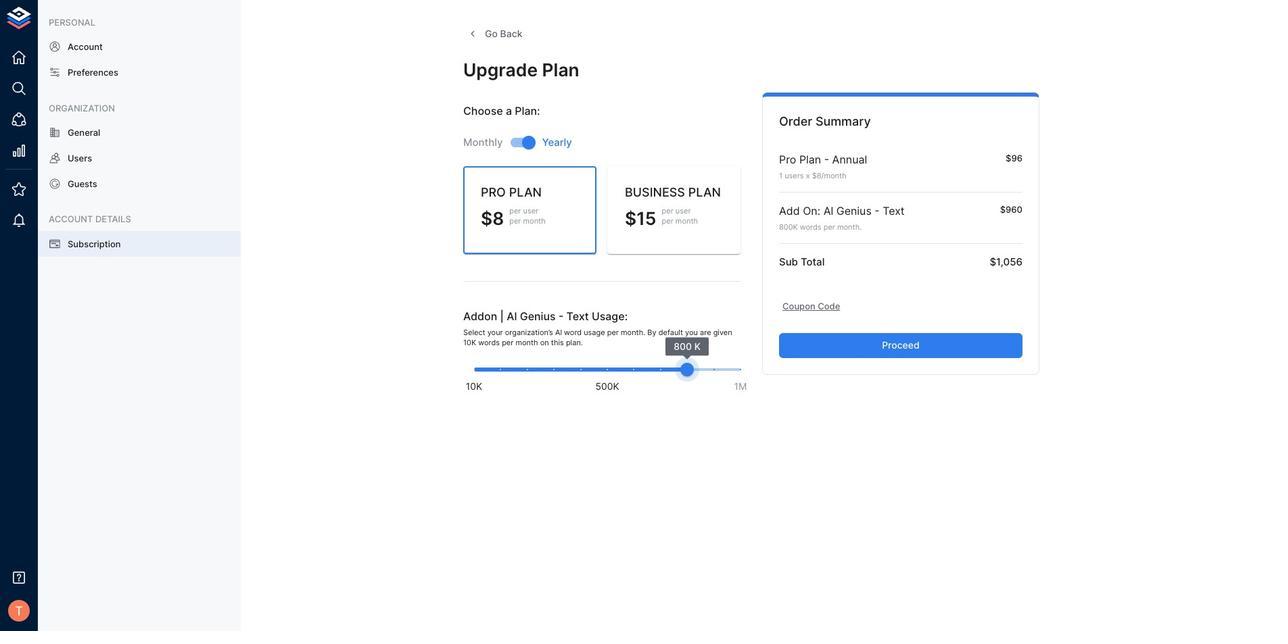Task type: vqa. For each thing, say whether or not it's contained in the screenshot.
"updated" in The '11:51 Am Tim Burton Updated Marketing Team Workspace .'
no



Task type: locate. For each thing, give the bounding box(es) containing it.
$ down business
[[625, 208, 637, 229]]

1 vertical spatial 8
[[493, 208, 504, 229]]

pro
[[481, 185, 506, 200]]

8 down pro
[[493, 208, 504, 229]]

users
[[785, 171, 804, 180]]

choose a plan:
[[464, 105, 540, 118]]

1 vertical spatial text
[[567, 310, 589, 323]]

text for usage:
[[567, 310, 589, 323]]

subscription link
[[38, 231, 241, 257]]

genius for |
[[520, 310, 556, 323]]

month. down /month
[[838, 223, 862, 232]]

user inside $ 8 per user per month
[[523, 206, 539, 216]]

0 horizontal spatial al
[[507, 310, 517, 323]]

preferences link
[[38, 60, 241, 86]]

annual
[[833, 153, 868, 166]]

0 horizontal spatial 8
[[493, 208, 504, 229]]

text
[[883, 204, 905, 218], [567, 310, 589, 323]]

$96
[[1006, 153, 1023, 164]]

month. left 'by'
[[621, 328, 646, 338]]

10k inside addon | al genius - text usage: select your organization's al word usage per month. by default you are given 10k words per month on this plan.
[[464, 339, 476, 348]]

genius inside add on: al genius - text 800k words per month.
[[837, 204, 872, 218]]

1 vertical spatial month.
[[621, 328, 646, 338]]

addon | al genius - text usage: select your organization's al word usage per month. by default you are given 10k words per month on this plan.
[[464, 310, 733, 348]]

0 horizontal spatial genius
[[520, 310, 556, 323]]

on:
[[803, 204, 821, 218]]

words inside addon | al genius - text usage: select your organization's al word usage per month. by default you are given 10k words per month on this plan.
[[479, 339, 500, 348]]

800k
[[779, 223, 798, 232]]

al right on:
[[824, 204, 834, 218]]

0 horizontal spatial month.
[[621, 328, 646, 338]]

- right on:
[[875, 204, 880, 218]]

user down pro plan
[[523, 206, 539, 216]]

2 horizontal spatial al
[[824, 204, 834, 218]]

genius
[[837, 204, 872, 218], [520, 310, 556, 323]]

per
[[510, 206, 521, 216], [662, 206, 674, 216], [510, 217, 521, 226], [662, 217, 674, 226], [824, 223, 836, 232], [607, 328, 619, 338], [502, 339, 514, 348]]

a
[[506, 105, 512, 118]]

given
[[714, 328, 733, 338]]

0 vertical spatial words
[[800, 223, 822, 232]]

add
[[779, 204, 800, 218]]

this
[[551, 339, 564, 348]]

genius up organization's
[[520, 310, 556, 323]]

plan right 'upgrade' on the top of page
[[542, 59, 580, 80]]

0 horizontal spatial plan
[[509, 185, 542, 200]]

1 vertical spatial plan
[[800, 153, 822, 166]]

2 plan from the left
[[689, 185, 721, 200]]

plan
[[509, 185, 542, 200], [689, 185, 721, 200]]

0 vertical spatial genius
[[837, 204, 872, 218]]

0 horizontal spatial $
[[481, 208, 493, 229]]

plan
[[542, 59, 580, 80], [800, 153, 822, 166]]

1 vertical spatial words
[[479, 339, 500, 348]]

$ inside $ 15 per user per month
[[625, 208, 637, 229]]

you
[[685, 328, 698, 338]]

words down on:
[[800, 223, 822, 232]]

month
[[523, 217, 546, 226], [676, 217, 698, 226], [516, 339, 538, 348]]

1 horizontal spatial $
[[625, 208, 637, 229]]

$ for 15
[[625, 208, 637, 229]]

1 vertical spatial genius
[[520, 310, 556, 323]]

back
[[500, 28, 523, 39]]

plan for pro
[[800, 153, 822, 166]]

users link
[[38, 145, 241, 171]]

$ right x
[[812, 171, 817, 180]]

0 vertical spatial month.
[[838, 223, 862, 232]]

0 horizontal spatial plan
[[542, 59, 580, 80]]

your
[[488, 328, 503, 338]]

plan inside pro plan - annual 1 users x $ 8 /month
[[800, 153, 822, 166]]

add on: al genius - text 800k words per month.
[[779, 204, 905, 232]]

al
[[824, 204, 834, 218], [507, 310, 517, 323], [555, 328, 562, 338]]

month inside $ 15 per user per month
[[676, 217, 698, 226]]

0 vertical spatial al
[[824, 204, 834, 218]]

1 horizontal spatial month.
[[838, 223, 862, 232]]

0 vertical spatial text
[[883, 204, 905, 218]]

proceed button
[[779, 334, 1023, 358]]

1 horizontal spatial text
[[883, 204, 905, 218]]

words
[[800, 223, 822, 232], [479, 339, 500, 348]]

2 user from the left
[[676, 206, 691, 216]]

month for 15
[[676, 217, 698, 226]]

go back button
[[464, 22, 528, 46]]

words inside add on: al genius - text 800k words per month.
[[800, 223, 822, 232]]

0 horizontal spatial words
[[479, 339, 500, 348]]

business plan
[[625, 185, 721, 200]]

plan for 15
[[689, 185, 721, 200]]

1 vertical spatial 10k
[[466, 381, 483, 392]]

text for 800k
[[883, 204, 905, 218]]

plan right business
[[689, 185, 721, 200]]

$
[[812, 171, 817, 180], [481, 208, 493, 229], [625, 208, 637, 229]]

month down pro plan
[[523, 217, 546, 226]]

month down organization's
[[516, 339, 538, 348]]

1 horizontal spatial plan
[[689, 185, 721, 200]]

month.
[[838, 223, 862, 232], [621, 328, 646, 338]]

month down 'business plan'
[[676, 217, 698, 226]]

plan up $ 8 per user per month
[[509, 185, 542, 200]]

0 vertical spatial 10k
[[464, 339, 476, 348]]

1 horizontal spatial user
[[676, 206, 691, 216]]

guests link
[[38, 171, 241, 197]]

user for 15
[[676, 206, 691, 216]]

user down 'business plan'
[[676, 206, 691, 216]]

1 vertical spatial al
[[507, 310, 517, 323]]

$ inside $ 8 per user per month
[[481, 208, 493, 229]]

t button
[[4, 597, 34, 627]]

month inside $ 8 per user per month
[[523, 217, 546, 226]]

0 vertical spatial plan
[[542, 59, 580, 80]]

user inside $ 15 per user per month
[[676, 206, 691, 216]]

$960
[[1001, 204, 1023, 215]]

1 plan from the left
[[509, 185, 542, 200]]

- up /month
[[825, 153, 830, 166]]

$ for 8
[[481, 208, 493, 229]]

addon
[[464, 310, 498, 323]]

8 inside pro plan - annual 1 users x $ 8 /month
[[817, 171, 822, 180]]

1 vertical spatial -
[[875, 204, 880, 218]]

2 horizontal spatial -
[[875, 204, 880, 218]]

text inside add on: al genius - text 800k words per month.
[[883, 204, 905, 218]]

pro plan
[[481, 185, 542, 200]]

1 horizontal spatial 8
[[817, 171, 822, 180]]

al right |
[[507, 310, 517, 323]]

2 horizontal spatial $
[[812, 171, 817, 180]]

-
[[825, 153, 830, 166], [875, 204, 880, 218], [559, 310, 564, 323]]

2 vertical spatial -
[[559, 310, 564, 323]]

genius inside addon | al genius - text usage: select your organization's al word usage per month. by default you are given 10k words per month on this plan.
[[520, 310, 556, 323]]

10k
[[464, 339, 476, 348], [466, 381, 483, 392]]

0 vertical spatial -
[[825, 153, 830, 166]]

1 user from the left
[[523, 206, 539, 216]]

0 vertical spatial 8
[[817, 171, 822, 180]]

words down your
[[479, 339, 500, 348]]

text inside addon | al genius - text usage: select your organization's al word usage per month. by default you are given 10k words per month on this plan.
[[567, 310, 589, 323]]

0 horizontal spatial -
[[559, 310, 564, 323]]

1m
[[735, 381, 747, 392]]

user
[[523, 206, 539, 216], [676, 206, 691, 216]]

0 horizontal spatial user
[[523, 206, 539, 216]]

pro
[[779, 153, 797, 166]]

plan for 8
[[509, 185, 542, 200]]

1 horizontal spatial words
[[800, 223, 822, 232]]

8 right x
[[817, 171, 822, 180]]

al for |
[[507, 310, 517, 323]]

genius down /month
[[837, 204, 872, 218]]

coupon code button
[[779, 297, 844, 317]]

- inside addon | al genius - text usage: select your organization's al word usage per month. by default you are given 10k words per month on this plan.
[[559, 310, 564, 323]]

default
[[659, 328, 683, 338]]

1 horizontal spatial -
[[825, 153, 830, 166]]

- up 'this'
[[559, 310, 564, 323]]

$ down pro
[[481, 208, 493, 229]]

2 vertical spatial al
[[555, 328, 562, 338]]

- inside add on: al genius - text 800k words per month.
[[875, 204, 880, 218]]

- for 800k
[[875, 204, 880, 218]]

plan up x
[[800, 153, 822, 166]]

al up 'this'
[[555, 328, 562, 338]]

1 horizontal spatial al
[[555, 328, 562, 338]]

0 horizontal spatial text
[[567, 310, 589, 323]]

1 horizontal spatial genius
[[837, 204, 872, 218]]

8
[[817, 171, 822, 180], [493, 208, 504, 229]]

k
[[695, 341, 701, 353]]

1 horizontal spatial plan
[[800, 153, 822, 166]]

choose
[[464, 105, 503, 118]]

al inside add on: al genius - text 800k words per month.
[[824, 204, 834, 218]]

upgrade
[[464, 59, 538, 80]]



Task type: describe. For each thing, give the bounding box(es) containing it.
account link
[[38, 34, 241, 60]]

|
[[500, 310, 504, 323]]

sub total
[[779, 256, 825, 269]]

$ 8 per user per month
[[481, 206, 546, 229]]

month inside addon | al genius - text usage: select your organization's al word usage per month. by default you are given 10k words per month on this plan.
[[516, 339, 538, 348]]

account
[[49, 214, 93, 225]]

order summary
[[779, 115, 871, 129]]

are
[[700, 328, 712, 338]]

personal
[[49, 17, 95, 28]]

coupon
[[783, 301, 816, 312]]

usage
[[584, 328, 605, 338]]

$1,056
[[990, 256, 1023, 269]]

code
[[818, 301, 841, 312]]

word
[[564, 328, 582, 338]]

monthly
[[464, 136, 503, 149]]

users
[[68, 153, 92, 164]]

general
[[68, 127, 100, 138]]

sub
[[779, 256, 798, 269]]

al for on:
[[824, 204, 834, 218]]

preferences
[[68, 67, 118, 78]]

account details
[[49, 214, 131, 225]]

$ inside pro plan - annual 1 users x $ 8 /month
[[812, 171, 817, 180]]

8 inside $ 8 per user per month
[[493, 208, 504, 229]]

total
[[801, 256, 825, 269]]

genius for on:
[[837, 204, 872, 218]]

500k
[[596, 381, 620, 392]]

usage:
[[592, 310, 628, 323]]

order
[[779, 115, 813, 129]]

proceed
[[882, 340, 920, 351]]

plan.
[[566, 339, 583, 348]]

plan for upgrade
[[542, 59, 580, 80]]

$ 15 per user per month
[[625, 206, 698, 229]]

plan:
[[515, 105, 540, 118]]

subscription
[[68, 239, 121, 249]]

x
[[806, 171, 810, 180]]

go
[[485, 28, 498, 39]]

organization
[[49, 103, 115, 113]]

- inside pro plan - annual 1 users x $ 8 /month
[[825, 153, 830, 166]]

month. inside add on: al genius - text 800k words per month.
[[838, 223, 862, 232]]

select
[[464, 328, 486, 338]]

pro plan - annual 1 users x $ 8 /month
[[779, 153, 868, 180]]

summary
[[816, 115, 871, 129]]

upgrade plan
[[464, 59, 580, 80]]

business
[[625, 185, 685, 200]]

details
[[95, 214, 131, 225]]

month. inside addon | al genius - text usage: select your organization's al word usage per month. by default you are given 10k words per month on this plan.
[[621, 328, 646, 338]]

on
[[540, 339, 549, 348]]

go back
[[485, 28, 523, 39]]

1
[[779, 171, 783, 180]]

organization's
[[505, 328, 553, 338]]

user for 8
[[523, 206, 539, 216]]

by
[[648, 328, 657, 338]]

t
[[15, 604, 23, 619]]

per inside add on: al genius - text 800k words per month.
[[824, 223, 836, 232]]

yearly
[[542, 136, 572, 149]]

account
[[68, 41, 103, 52]]

- for usage:
[[559, 310, 564, 323]]

/month
[[822, 171, 847, 180]]

coupon code
[[783, 301, 841, 312]]

800 k
[[674, 341, 701, 353]]

guests
[[68, 179, 97, 190]]

800
[[674, 341, 692, 353]]

15
[[637, 208, 657, 229]]

month for 8
[[523, 217, 546, 226]]

general link
[[38, 120, 241, 145]]



